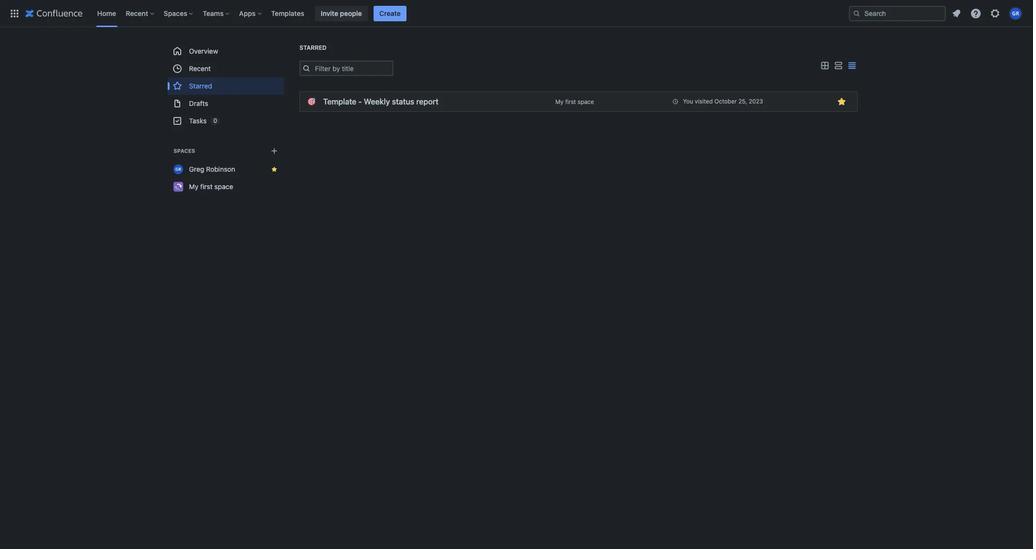 Task type: locate. For each thing, give the bounding box(es) containing it.
1 horizontal spatial space
[[578, 98, 594, 105]]

0 vertical spatial my first space link
[[555, 98, 594, 105]]

spaces right recent dropdown button
[[164, 9, 187, 17]]

greg robinson link
[[168, 161, 284, 178]]

recent down overview
[[189, 64, 211, 73]]

1 vertical spatial first
[[200, 183, 213, 191]]

my first space
[[555, 98, 594, 105], [189, 183, 233, 191]]

0 horizontal spatial my first space link
[[168, 178, 284, 196]]

0 vertical spatial my
[[555, 98, 564, 105]]

0 vertical spatial recent
[[126, 9, 148, 17]]

appswitcher icon image
[[9, 8, 20, 19]]

:dart: image
[[308, 98, 315, 106], [308, 98, 315, 106]]

0 horizontal spatial my
[[189, 183, 198, 191]]

1 horizontal spatial my
[[555, 98, 564, 105]]

1 vertical spatial my
[[189, 183, 198, 191]]

teams button
[[200, 6, 233, 21]]

spaces up greg
[[173, 148, 195, 154]]

recent
[[126, 9, 148, 17], [189, 64, 211, 73]]

home link
[[94, 6, 119, 21]]

Filter by title field
[[312, 62, 393, 75]]

spaces
[[164, 9, 187, 17], [173, 148, 195, 154]]

overview
[[189, 47, 218, 55]]

0 vertical spatial spaces
[[164, 9, 187, 17]]

unstar this space image
[[270, 166, 278, 173]]

global element
[[6, 0, 847, 27]]

0 vertical spatial first
[[565, 98, 576, 105]]

1 horizontal spatial starred
[[299, 44, 327, 51]]

0 horizontal spatial recent
[[126, 9, 148, 17]]

spaces inside spaces popup button
[[164, 9, 187, 17]]

you visited october 25, 2023
[[683, 98, 763, 105]]

banner containing home
[[0, 0, 1033, 27]]

0 horizontal spatial my first space
[[189, 183, 233, 191]]

create
[[379, 9, 401, 17]]

0 horizontal spatial starred
[[189, 82, 212, 90]]

2023
[[749, 98, 763, 105]]

0 vertical spatial space
[[578, 98, 594, 105]]

1 vertical spatial starred
[[189, 82, 212, 90]]

apps button
[[236, 6, 265, 21]]

1 vertical spatial my first space
[[189, 183, 233, 191]]

space
[[578, 98, 594, 105], [214, 183, 233, 191]]

recent inside recent dropdown button
[[126, 9, 148, 17]]

apps
[[239, 9, 256, 17]]

compact list image
[[846, 60, 858, 72]]

starred
[[299, 44, 327, 51], [189, 82, 212, 90]]

home
[[97, 9, 116, 17]]

starred up drafts
[[189, 82, 212, 90]]

my first space link
[[555, 98, 594, 105], [168, 178, 284, 196]]

search image
[[853, 9, 861, 17]]

visited
[[695, 98, 713, 105]]

first
[[565, 98, 576, 105], [200, 183, 213, 191]]

group
[[168, 43, 284, 130]]

weekly
[[364, 97, 390, 106]]

banner
[[0, 0, 1033, 27]]

0 horizontal spatial space
[[214, 183, 233, 191]]

0
[[213, 117, 217, 125]]

0 vertical spatial my first space
[[555, 98, 594, 105]]

1 horizontal spatial recent
[[189, 64, 211, 73]]

starred down invite
[[299, 44, 327, 51]]

0 horizontal spatial first
[[200, 183, 213, 191]]

robinson
[[206, 165, 235, 173]]

confluence image
[[25, 8, 83, 19], [25, 8, 83, 19]]

my
[[555, 98, 564, 105], [189, 183, 198, 191]]

1 horizontal spatial first
[[565, 98, 576, 105]]

1 vertical spatial recent
[[189, 64, 211, 73]]

1 horizontal spatial my first space
[[555, 98, 594, 105]]

people
[[340, 9, 362, 17]]

1 horizontal spatial my first space link
[[555, 98, 594, 105]]

overview link
[[168, 43, 284, 60]]

recent right home
[[126, 9, 148, 17]]

greg robinson
[[189, 165, 235, 173]]

1 vertical spatial my first space link
[[168, 178, 284, 196]]

drafts
[[189, 99, 208, 108]]



Task type: vqa. For each thing, say whether or not it's contained in the screenshot.
search field
no



Task type: describe. For each thing, give the bounding box(es) containing it.
1 vertical spatial space
[[214, 183, 233, 191]]

Search field
[[849, 6, 946, 21]]

you
[[683, 98, 693, 105]]

invite people button
[[315, 6, 368, 21]]

unstar image
[[836, 96, 848, 108]]

notification icon image
[[951, 8, 962, 19]]

create link
[[373, 6, 406, 21]]

drafts link
[[168, 95, 284, 112]]

recent button
[[123, 6, 158, 21]]

templates link
[[268, 6, 307, 21]]

0 vertical spatial starred
[[299, 44, 327, 51]]

help icon image
[[970, 8, 982, 19]]

report
[[416, 97, 439, 106]]

1 vertical spatial spaces
[[173, 148, 195, 154]]

cards image
[[819, 60, 831, 72]]

spaces button
[[161, 6, 197, 21]]

template - weekly status report
[[323, 97, 439, 106]]

tasks
[[189, 117, 207, 125]]

invite people
[[321, 9, 362, 17]]

group containing overview
[[168, 43, 284, 130]]

create a space image
[[268, 145, 280, 157]]

greg
[[189, 165, 204, 173]]

invite
[[321, 9, 338, 17]]

starred link
[[168, 78, 284, 95]]

list image
[[832, 60, 844, 72]]

recent inside recent link
[[189, 64, 211, 73]]

-
[[358, 97, 362, 106]]

template
[[323, 97, 356, 106]]

status
[[392, 97, 414, 106]]

recent link
[[168, 60, 284, 78]]

settings icon image
[[989, 8, 1001, 19]]

teams
[[203, 9, 224, 17]]

25,
[[739, 98, 747, 105]]

october
[[714, 98, 737, 105]]

templates
[[271, 9, 304, 17]]



